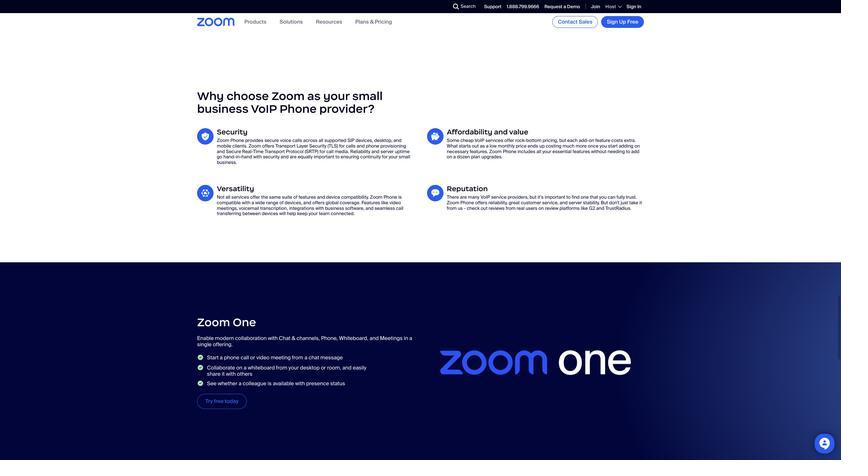 Task type: vqa. For each thing, say whether or not it's contained in the screenshot.


Task type: describe. For each thing, give the bounding box(es) containing it.
others
[[237, 371, 252, 378]]

out inside "reputation there are many voip service providers, but it's important to find one that you can fully trust. zoom phone offers reliability, great customer service, and server stability. but don't just take it from us - check out reviews from real users on review platforms like g2 and trustradius."
[[481, 206, 488, 211]]

upgrades.
[[481, 154, 503, 160]]

check
[[467, 206, 480, 211]]

mobile
[[217, 143, 231, 149]]

customer
[[521, 200, 541, 206]]

server inside "reputation there are many voip service providers, but it's important to find one that you can fully trust. zoom phone offers reliability, great customer service, and server stability. but don't just take it from us - check out reviews from real users on review platforms like g2 and trustradius."
[[569, 200, 582, 206]]

will
[[279, 211, 286, 217]]

0 vertical spatial or
[[250, 355, 255, 362]]

protocol
[[286, 149, 304, 155]]

and inside affordability and value some cheap voip services offer rock-bottom pricing, but each add-on feature costs extra. what starts out as a low monthly price ends up costing much more once you start adding on necessary features. zoom phone includes all your essential features without needing to add on a dozen plan upgrades.
[[494, 128, 508, 137]]

but
[[601, 200, 608, 206]]

on inside collaborate on a whiteboard from your desktop or room, and easily share it with others
[[236, 365, 242, 372]]

zoom inside "reputation there are many voip service providers, but it's important to find one that you can fully trust. zoom phone offers reliability, great customer service, and server stability. but don't just take it from us - check out reviews from real users on review platforms like g2 and trustradius."
[[447, 200, 459, 206]]

to inside affordability and value some cheap voip services offer rock-bottom pricing, but each add-on feature costs extra. what starts out as a low monthly price ends up costing much more once you start adding on necessary features. zoom phone includes all your essential features without needing to add on a dozen plan upgrades.
[[626, 149, 630, 155]]

zoom inside affordability and value some cheap voip services offer rock-bottom pricing, but each add-on feature costs extra. what starts out as a low monthly price ends up costing much more once you start adding on necessary features. zoom phone includes all your essential features without needing to add on a dozen plan upgrades.
[[489, 149, 502, 155]]

there
[[447, 195, 459, 200]]

service,
[[542, 200, 559, 206]]

zoom one logo image
[[427, 302, 644, 424]]

start a phone call or video meeting from a chat message
[[207, 355, 344, 362]]

and right software,
[[366, 206, 374, 211]]

voip inside why choose zoom as your small business voip phone provider?
[[251, 102, 277, 116]]

see
[[207, 381, 217, 388]]

today
[[225, 399, 239, 406]]

seamless
[[375, 206, 395, 211]]

devices, inside security zoom phone provides secure voice calls across all supported sip devices, desktop, and mobile clients. zoom offers transport layer security (tls) for calls and phone provisioning and secure real-time transport protocol (srtp) for call media. reliability and server uptime go hand-in-hand with security and are equally important to ensuring continuity for your small business.
[[356, 138, 373, 144]]

host
[[605, 4, 616, 10]]

message
[[320, 355, 343, 362]]

you inside affordability and value some cheap voip services offer rock-bottom pricing, but each add-on feature costs extra. what starts out as a low monthly price ends up costing much more once you start adding on necessary features. zoom phone includes all your essential features without needing to add on a dozen plan upgrades.
[[600, 143, 607, 149]]

phone inside "reputation there are many voip service providers, but it's important to find one that you can fully trust. zoom phone offers reliability, great customer service, and server stability. but don't just take it from us - check out reviews from real users on review platforms like g2 and trustradius."
[[460, 200, 474, 206]]

dozen
[[457, 154, 470, 160]]

meetings
[[380, 336, 403, 343]]

starts
[[459, 143, 471, 149]]

out inside affordability and value some cheap voip services offer rock-bottom pricing, but each add-on feature costs extra. what starts out as a low monthly price ends up costing much more once you start adding on necessary features. zoom phone includes all your essential features without needing to add on a dozen plan upgrades.
[[472, 143, 479, 149]]

important inside "reputation there are many voip service providers, but it's important to find one that you can fully trust. zoom phone offers reliability, great customer service, and server stability. but don't just take it from us - check out reviews from real users on review platforms like g2 and trustradius."
[[545, 195, 565, 200]]

modern
[[215, 336, 234, 343]]

and inside enable modern collaboration with chat & channels, phone, whiteboard, and meetings in a single offering.
[[370, 336, 379, 343]]

1 horizontal spatial of
[[293, 195, 298, 200]]

sign up free link
[[601, 16, 644, 28]]

status
[[330, 381, 345, 388]]

low
[[490, 143, 497, 149]]

platforms
[[560, 206, 580, 211]]

offer inside versatility not all services offer the same suite of features and device compatibility. zoom phone is compatible with a wide range of devices, and offers global coverage. features like video meetings, voicemail transcription, integrations with business software, and seamless call transferring between devices will help keep your team connected.
[[250, 195, 260, 200]]

(tls)
[[328, 143, 338, 149]]

coverage.
[[340, 200, 360, 206]]

features inside affordability and value some cheap voip services offer rock-bottom pricing, but each add-on feature costs extra. what starts out as a low monthly price ends up costing much more once you start adding on necessary features. zoom phone includes all your essential features without needing to add on a dozen plan upgrades.
[[573, 149, 590, 155]]

device
[[326, 195, 340, 200]]

providers,
[[508, 195, 529, 200]]

to inside security zoom phone provides secure voice calls across all supported sip devices, desktop, and mobile clients. zoom offers transport layer security (tls) for calls and phone provisioning and secure real-time transport protocol (srtp) for call media. reliability and server uptime go hand-in-hand with security and are equally important to ensuring continuity for your small business.
[[335, 154, 340, 160]]

one
[[233, 316, 256, 330]]

share
[[207, 371, 221, 378]]

on inside "reputation there are many voip service providers, but it's important to find one that you can fully trust. zoom phone offers reliability, great customer service, and server stability. but don't just take it from us - check out reviews from real users on review platforms like g2 and trustradius."
[[538, 206, 544, 211]]

all inside affordability and value some cheap voip services offer rock-bottom pricing, but each add-on feature costs extra. what starts out as a low monthly price ends up costing much more once you start adding on necessary features. zoom phone includes all your essential features without needing to add on a dozen plan upgrades.
[[536, 149, 541, 155]]

clients.
[[232, 143, 247, 149]]

services inside affordability and value some cheap voip services offer rock-bottom pricing, but each add-on feature costs extra. what starts out as a low monthly price ends up costing much more once you start adding on necessary features. zoom phone includes all your essential features without needing to add on a dozen plan upgrades.
[[485, 138, 503, 144]]

business inside versatility not all services offer the same suite of features and device compatibility. zoom phone is compatible with a wide range of devices, and offers global coverage. features like video meetings, voicemail transcription, integrations with business software, and seamless call transferring between devices will help keep your team connected.
[[325, 206, 344, 211]]

trustradius.
[[605, 206, 631, 211]]

phone inside security zoom phone provides secure voice calls across all supported sip devices, desktop, and mobile clients. zoom offers transport layer security (tls) for calls and phone provisioning and secure real-time transport protocol (srtp) for call media. reliability and server uptime go hand-in-hand with security and are equally important to ensuring continuity for your small business.
[[230, 138, 244, 144]]

free
[[627, 18, 638, 25]]

adding
[[619, 143, 633, 149]]

feature
[[595, 138, 610, 144]]

plans & pricing
[[355, 19, 392, 25]]

a left chat
[[304, 355, 307, 362]]

colleague
[[243, 381, 266, 388]]

us
[[458, 206, 463, 211]]

1 vertical spatial phone
[[224, 355, 239, 362]]

and down desktop,
[[371, 149, 379, 155]]

2 horizontal spatial for
[[382, 154, 388, 160]]

features.
[[470, 149, 488, 155]]

solutions
[[280, 19, 303, 25]]

take
[[629, 200, 638, 206]]

integrations
[[289, 206, 314, 211]]

sip
[[347, 138, 355, 144]]

business.
[[217, 160, 237, 166]]

affordability and value some cheap voip services offer rock-bottom pricing, but each add-on feature costs extra. what starts out as a low monthly price ends up costing much more once you start adding on necessary features. zoom phone includes all your essential features without needing to add on a dozen plan upgrades.
[[447, 128, 640, 160]]

on left feature on the right top of the page
[[589, 138, 594, 144]]

much
[[563, 143, 575, 149]]

1.888.799.9666 link
[[507, 4, 539, 9]]

it's
[[538, 195, 544, 200]]

a left dozen
[[453, 154, 456, 160]]

try free today link
[[197, 395, 247, 410]]

it inside "reputation there are many voip service providers, but it's important to find one that you can fully trust. zoom phone offers reliability, great customer service, and server stability. but don't just take it from us - check out reviews from real users on review platforms like g2 and trustradius."
[[639, 200, 642, 206]]

affordability
[[447, 128, 492, 137]]

see whether a colleague is available with presence status
[[207, 381, 345, 388]]

to inside "reputation there are many voip service providers, but it's important to find one that you can fully trust. zoom phone offers reliability, great customer service, and server stability. but don't just take it from us - check out reviews from real users on review platforms like g2 and trustradius."
[[566, 195, 571, 200]]

rock-
[[515, 138, 526, 144]]

phone inside why choose zoom as your small business voip phone provider?
[[280, 102, 317, 116]]

and right sip
[[357, 143, 365, 149]]

versatility not all services offer the same suite of features and device compatibility. zoom phone is compatible with a wide range of devices, and offers global coverage. features like video meetings, voicemail transcription, integrations with business software, and seamless call transferring between devices will help keep your team connected.
[[217, 185, 403, 217]]

what
[[447, 143, 458, 149]]

necessary
[[447, 149, 469, 155]]

0 horizontal spatial for
[[320, 149, 325, 155]]

desktop
[[300, 365, 320, 372]]

easily
[[353, 365, 366, 372]]

all inside security zoom phone provides secure voice calls across all supported sip devices, desktop, and mobile clients. zoom offers transport layer security (tls) for calls and phone provisioning and secure real-time transport protocol (srtp) for call media. reliability and server uptime go hand-in-hand with security and are equally important to ensuring continuity for your small business.
[[319, 138, 323, 144]]

0 vertical spatial &
[[370, 19, 374, 25]]

why choose zoom as your small business voip phone provider?
[[197, 89, 383, 116]]

sign in link
[[627, 4, 641, 9]]

meetings,
[[217, 206, 238, 211]]

meeting
[[271, 355, 291, 362]]

layer
[[297, 143, 308, 149]]

server inside security zoom phone provides secure voice calls across all supported sip devices, desktop, and mobile clients. zoom offers transport layer security (tls) for calls and phone provisioning and secure real-time transport protocol (srtp) for call media. reliability and server uptime go hand-in-hand with security and are equally important to ensuring continuity for your small business.
[[381, 149, 394, 155]]

a left demo
[[563, 4, 566, 9]]

are inside security zoom phone provides secure voice calls across all supported sip devices, desktop, and mobile clients. zoom offers transport layer security (tls) for calls and phone provisioning and secure real-time transport protocol (srtp) for call media. reliability and server uptime go hand-in-hand with security and are equally important to ensuring continuity for your small business.
[[290, 154, 297, 160]]

a inside collaborate on a whiteboard from your desktop or room, and easily share it with others
[[244, 365, 247, 372]]

from left real
[[506, 206, 516, 211]]

offers inside versatility not all services offer the same suite of features and device compatibility. zoom phone is compatible with a wide range of devices, and offers global coverage. features like video meetings, voicemail transcription, integrations with business software, and seamless call transferring between devices will help keep your team connected.
[[312, 200, 325, 206]]

transport left "layer"
[[275, 143, 296, 149]]

services inside versatility not all services offer the same suite of features and device compatibility. zoom phone is compatible with a wide range of devices, and offers global coverage. features like video meetings, voicemail transcription, integrations with business software, and seamless call transferring between devices will help keep your team connected.
[[231, 195, 249, 200]]

plan
[[471, 154, 480, 160]]

reputation image
[[427, 185, 444, 202]]

join
[[591, 4, 600, 9]]

host button
[[605, 4, 621, 10]]

in
[[637, 4, 641, 9]]

1 horizontal spatial calls
[[346, 143, 356, 149]]

request
[[544, 4, 562, 9]]

pricing,
[[543, 138, 558, 144]]

from inside collaborate on a whiteboard from your desktop or room, and easily share it with others
[[276, 365, 287, 372]]

plans & pricing link
[[355, 19, 392, 25]]

secure
[[264, 138, 279, 144]]

a inside enable modern collaboration with chat & channels, phone, whiteboard, and meetings in a single offering.
[[409, 336, 412, 343]]

versatility image
[[197, 185, 214, 202]]

and right review
[[560, 200, 568, 206]]

real
[[517, 206, 525, 211]]

the
[[261, 195, 268, 200]]

phone inside affordability and value some cheap voip services offer rock-bottom pricing, but each add-on feature costs extra. what starts out as a low monthly price ends up costing much more once you start adding on necessary features. zoom phone includes all your essential features without needing to add on a dozen plan upgrades.
[[503, 149, 516, 155]]

try free today
[[205, 399, 239, 406]]

can
[[608, 195, 616, 200]]

compatible
[[217, 200, 241, 206]]

small inside why choose zoom as your small business voip phone provider?
[[352, 89, 383, 104]]

from left us
[[447, 206, 457, 211]]

& inside enable modern collaboration with chat & channels, phone, whiteboard, and meetings in a single offering.
[[292, 336, 295, 343]]

suite
[[282, 195, 292, 200]]

and up business.
[[217, 149, 225, 155]]

don't
[[609, 200, 620, 206]]

free
[[214, 399, 224, 406]]

2 vertical spatial call
[[241, 355, 249, 362]]

call inside security zoom phone provides secure voice calls across all supported sip devices, desktop, and mobile clients. zoom offers transport layer security (tls) for calls and phone provisioning and secure real-time transport protocol (srtp) for call media. reliability and server uptime go hand-in-hand with security and are equally important to ensuring continuity for your small business.
[[326, 149, 334, 155]]

chat
[[309, 355, 319, 362]]

1 horizontal spatial for
[[339, 143, 345, 149]]

some
[[447, 138, 459, 144]]

as inside affordability and value some cheap voip services offer rock-bottom pricing, but each add-on feature costs extra. what starts out as a low monthly price ends up costing much more once you start adding on necessary features. zoom phone includes all your essential features without needing to add on a dozen plan upgrades.
[[480, 143, 485, 149]]

with inside security zoom phone provides secure voice calls across all supported sip devices, desktop, and mobile clients. zoom offers transport layer security (tls) for calls and phone provisioning and secure real-time transport protocol (srtp) for call media. reliability and server uptime go hand-in-hand with security and are equally important to ensuring continuity for your small business.
[[253, 154, 262, 160]]

zoom logo image
[[197, 18, 235, 26]]

reliability,
[[488, 200, 508, 206]]

single
[[197, 342, 212, 349]]



Task type: locate. For each thing, give the bounding box(es) containing it.
2 horizontal spatial call
[[396, 206, 403, 211]]

products button
[[244, 19, 267, 25]]

0 vertical spatial important
[[314, 154, 334, 160]]

value
[[509, 128, 528, 137]]

call right 'seamless'
[[396, 206, 403, 211]]

2 horizontal spatial offers
[[475, 200, 487, 206]]

and up keep
[[303, 200, 311, 206]]

1 horizontal spatial to
[[566, 195, 571, 200]]

and left easily
[[342, 365, 352, 372]]

it
[[639, 200, 642, 206], [222, 371, 225, 378]]

support
[[484, 4, 501, 9]]

voip up features.
[[475, 138, 484, 144]]

zoom inside why choose zoom as your small business voip phone provider?
[[272, 89, 305, 104]]

sign left in
[[627, 4, 636, 9]]

to left add
[[626, 149, 630, 155]]

2 horizontal spatial to
[[626, 149, 630, 155]]

transport down the secure
[[265, 149, 285, 155]]

important up review
[[545, 195, 565, 200]]

(srtp)
[[305, 149, 318, 155]]

1 vertical spatial as
[[480, 143, 485, 149]]

voicemail
[[239, 206, 259, 211]]

and inside collaborate on a whiteboard from your desktop or room, and easily share it with others
[[342, 365, 352, 372]]

0 horizontal spatial sign
[[607, 18, 618, 25]]

1 vertical spatial voip
[[475, 138, 484, 144]]

users
[[526, 206, 537, 211]]

extra.
[[624, 138, 636, 144]]

cheap
[[460, 138, 474, 144]]

1 horizontal spatial business
[[325, 206, 344, 211]]

team
[[319, 211, 330, 217]]

0 horizontal spatial but
[[530, 195, 537, 200]]

versatility
[[217, 185, 254, 194]]

1 horizontal spatial call
[[326, 149, 334, 155]]

0 vertical spatial services
[[485, 138, 503, 144]]

like
[[381, 200, 388, 206], [581, 206, 588, 211]]

1 horizontal spatial services
[[485, 138, 503, 144]]

just
[[621, 200, 628, 206]]

plans
[[355, 19, 369, 25]]

media.
[[335, 149, 349, 155]]

of right range
[[279, 200, 284, 206]]

more
[[576, 143, 587, 149]]

1 vertical spatial all
[[536, 149, 541, 155]]

pricing
[[375, 19, 392, 25]]

phone,
[[321, 336, 338, 343]]

is
[[398, 195, 402, 200], [268, 381, 272, 388]]

0 horizontal spatial important
[[314, 154, 334, 160]]

1 horizontal spatial sign
[[627, 4, 636, 9]]

& right chat
[[292, 336, 295, 343]]

for right (tls)
[[339, 143, 345, 149]]

services up upgrades. on the right top of the page
[[485, 138, 503, 144]]

offers up security
[[262, 143, 274, 149]]

1 vertical spatial services
[[231, 195, 249, 200]]

0 horizontal spatial security
[[217, 128, 248, 137]]

1 vertical spatial small
[[399, 154, 410, 160]]

you left can
[[599, 195, 607, 200]]

are left equally
[[290, 154, 297, 160]]

phone up continuity at the top of page
[[366, 143, 379, 149]]

security zoom phone provides secure voice calls across all supported sip devices, desktop, and mobile clients. zoom offers transport layer security (tls) for calls and phone provisioning and secure real-time transport protocol (srtp) for call media. reliability and server uptime go hand-in-hand with security and are equally important to ensuring continuity for your small business.
[[217, 128, 410, 166]]

of right suite on the top left of page
[[293, 195, 298, 200]]

0 horizontal spatial offers
[[262, 143, 274, 149]]

sign in
[[627, 4, 641, 9]]

voip inside affordability and value some cheap voip services offer rock-bottom pricing, but each add-on feature costs extra. what starts out as a low monthly price ends up costing much more once you start adding on necessary features. zoom phone includes all your essential features without needing to add on a dozen plan upgrades.
[[475, 138, 484, 144]]

0 vertical spatial as
[[307, 89, 321, 104]]

None search field
[[429, 1, 455, 12]]

voip inside "reputation there are many voip service providers, but it's important to find one that you can fully trust. zoom phone offers reliability, great customer service, and server stability. but don't just take it from us - check out reviews from real users on review platforms like g2 and trustradius."
[[481, 195, 490, 200]]

voip right many
[[481, 195, 490, 200]]

0 horizontal spatial offer
[[250, 195, 260, 200]]

for right (srtp)
[[320, 149, 325, 155]]

out right starts
[[472, 143, 479, 149]]

0 horizontal spatial are
[[290, 154, 297, 160]]

contact
[[558, 18, 578, 25]]

video inside versatility not all services offer the same suite of features and device compatibility. zoom phone is compatible with a wide range of devices, and offers global coverage. features like video meetings, voicemail transcription, integrations with business software, and seamless call transferring between devices will help keep your team connected.
[[389, 200, 401, 206]]

1 vertical spatial offer
[[250, 195, 260, 200]]

with right available
[[295, 381, 305, 388]]

offers up team
[[312, 200, 325, 206]]

continuity
[[360, 154, 381, 160]]

a left wide
[[252, 200, 254, 206]]

with
[[253, 154, 262, 160], [242, 200, 250, 206], [315, 206, 324, 211], [268, 336, 278, 343], [226, 371, 236, 378], [295, 381, 305, 388]]

all inside versatility not all services offer the same suite of features and device compatibility. zoom phone is compatible with a wide range of devices, and offers global coverage. features like video meetings, voicemail transcription, integrations with business software, and seamless call transferring between devices will help keep your team connected.
[[226, 195, 230, 200]]

0 vertical spatial all
[[319, 138, 323, 144]]

1 horizontal spatial devices,
[[356, 138, 373, 144]]

business
[[197, 102, 249, 116], [325, 206, 344, 211]]

1 horizontal spatial out
[[481, 206, 488, 211]]

1 horizontal spatial offer
[[504, 138, 514, 144]]

sign for sign in
[[627, 4, 636, 9]]

features
[[362, 200, 380, 206]]

search image
[[453, 4, 459, 10], [453, 4, 459, 10]]

to down (tls)
[[335, 154, 340, 160]]

in-
[[236, 154, 242, 160]]

1 vertical spatial call
[[396, 206, 403, 211]]

call up the others
[[241, 355, 249, 362]]

on
[[589, 138, 594, 144], [634, 143, 640, 149], [447, 154, 452, 160], [538, 206, 544, 211], [236, 365, 242, 372]]

sign for sign up free
[[607, 18, 618, 25]]

services down versatility
[[231, 195, 249, 200]]

transcription,
[[260, 206, 288, 211]]

your inside why choose zoom as your small business voip phone provider?
[[323, 89, 350, 104]]

1 horizontal spatial or
[[321, 365, 326, 372]]

all right not
[[226, 195, 230, 200]]

a left 'low'
[[486, 143, 489, 149]]

on right adding
[[634, 143, 640, 149]]

0 vertical spatial are
[[290, 154, 297, 160]]

with up "between"
[[242, 200, 250, 206]]

and left "device"
[[317, 195, 325, 200]]

essential
[[552, 149, 572, 155]]

like left g2
[[581, 206, 588, 211]]

0 horizontal spatial services
[[231, 195, 249, 200]]

all down bottom
[[536, 149, 541, 155]]

1 vertical spatial it
[[222, 371, 225, 378]]

0 vertical spatial it
[[639, 200, 642, 206]]

with inside enable modern collaboration with chat & channels, phone, whiteboard, and meetings in a single offering.
[[268, 336, 278, 343]]

0 horizontal spatial business
[[197, 102, 249, 116]]

important inside security zoom phone provides secure voice calls across all supported sip devices, desktop, and mobile clients. zoom offers transport layer security (tls) for calls and phone provisioning and secure real-time transport protocol (srtp) for call media. reliability and server uptime go hand-in-hand with security and are equally important to ensuring continuity for your small business.
[[314, 154, 334, 160]]

1 vertical spatial &
[[292, 336, 295, 343]]

phone inside security zoom phone provides secure voice calls across all supported sip devices, desktop, and mobile clients. zoom offers transport layer security (tls) for calls and phone provisioning and secure real-time transport protocol (srtp) for call media. reliability and server uptime go hand-in-hand with security and are equally important to ensuring continuity for your small business.
[[366, 143, 379, 149]]

you inside "reputation there are many voip service providers, but it's important to find one that you can fully trust. zoom phone offers reliability, great customer service, and server stability. but don't just take it from us - check out reviews from real users on review platforms like g2 and trustradius."
[[599, 195, 607, 200]]

a inside versatility not all services offer the same suite of features and device compatibility. zoom phone is compatible with a wide range of devices, and offers global coverage. features like video meetings, voicemail transcription, integrations with business software, and seamless call transferring between devices will help keep your team connected.
[[252, 200, 254, 206]]

0 horizontal spatial server
[[381, 149, 394, 155]]

small inside security zoom phone provides secure voice calls across all supported sip devices, desktop, and mobile clients. zoom offers transport layer security (tls) for calls and phone provisioning and secure real-time transport protocol (srtp) for call media. reliability and server uptime go hand-in-hand with security and are equally important to ensuring continuity for your small business.
[[399, 154, 410, 160]]

whiteboard,
[[339, 336, 368, 343]]

collaborate
[[207, 365, 235, 372]]

resources button
[[316, 19, 342, 25]]

resources
[[316, 19, 342, 25]]

search
[[461, 3, 476, 9]]

is inside versatility not all services offer the same suite of features and device compatibility. zoom phone is compatible with a wide range of devices, and offers global coverage. features like video meetings, voicemail transcription, integrations with business software, and seamless call transferring between devices will help keep your team connected.
[[398, 195, 402, 200]]

server left stability.
[[569, 200, 582, 206]]

1 vertical spatial are
[[460, 195, 467, 200]]

one
[[581, 195, 589, 200]]

wide
[[255, 200, 265, 206]]

0 horizontal spatial calls
[[292, 138, 302, 144]]

go
[[217, 154, 222, 160]]

call inside versatility not all services offer the same suite of features and device compatibility. zoom phone is compatible with a wide range of devices, and offers global coverage. features like video meetings, voicemail transcription, integrations with business software, and seamless call transferring between devices will help keep your team connected.
[[396, 206, 403, 211]]

0 vertical spatial business
[[197, 102, 249, 116]]

0 horizontal spatial phone
[[224, 355, 239, 362]]

phone up collaborate
[[224, 355, 239, 362]]

0 vertical spatial is
[[398, 195, 402, 200]]

1 horizontal spatial &
[[370, 19, 374, 25]]

devices, inside versatility not all services offer the same suite of features and device compatibility. zoom phone is compatible with a wide range of devices, and offers global coverage. features like video meetings, voicemail transcription, integrations with business software, and seamless call transferring between devices will help keep your team connected.
[[285, 200, 302, 206]]

out right check at the top
[[481, 206, 488, 211]]

0 vertical spatial sign
[[627, 4, 636, 9]]

on right users
[[538, 206, 544, 211]]

1 horizontal spatial offers
[[312, 200, 325, 206]]

devices
[[262, 211, 278, 217]]

trust.
[[626, 195, 637, 200]]

0 vertical spatial voip
[[251, 102, 277, 116]]

1 horizontal spatial features
[[573, 149, 590, 155]]

ensuring
[[341, 154, 359, 160]]

offer left the rock-
[[504, 138, 514, 144]]

offer left the
[[250, 195, 260, 200]]

sign left up
[[607, 18, 618, 25]]

and right security
[[281, 154, 289, 160]]

provider?
[[319, 102, 374, 116]]

offers left reviews
[[475, 200, 487, 206]]

from down meeting
[[276, 365, 287, 372]]

reputation there are many voip service providers, but it's important to find one that you can fully trust. zoom phone offers reliability, great customer service, and server stability. but don't just take it from us - check out reviews from real users on review platforms like g2 and trustradius.
[[447, 185, 642, 211]]

all
[[319, 138, 323, 144], [536, 149, 541, 155], [226, 195, 230, 200]]

1 horizontal spatial security
[[309, 143, 327, 149]]

provides
[[245, 138, 263, 144]]

bottom
[[526, 138, 541, 144]]

range
[[266, 200, 278, 206]]

on right collaborate
[[236, 365, 242, 372]]

1 horizontal spatial phone
[[366, 143, 379, 149]]

as inside why choose zoom as your small business voip phone provider?
[[307, 89, 321, 104]]

0 vertical spatial features
[[573, 149, 590, 155]]

like inside "reputation there are many voip service providers, but it's important to find one that you can fully trust. zoom phone offers reliability, great customer service, and server stability. but don't just take it from us - check out reviews from real users on review platforms like g2 and trustradius."
[[581, 206, 588, 211]]

real-
[[242, 149, 253, 155]]

business inside why choose zoom as your small business voip phone provider?
[[197, 102, 249, 116]]

1 vertical spatial security
[[309, 143, 327, 149]]

hand
[[242, 154, 252, 160]]

are down reputation
[[460, 195, 467, 200]]

1 vertical spatial important
[[545, 195, 565, 200]]

but left the it's at the right top
[[530, 195, 537, 200]]

1 vertical spatial or
[[321, 365, 326, 372]]

global
[[326, 200, 339, 206]]

0 horizontal spatial all
[[226, 195, 230, 200]]

calls up 'protocol'
[[292, 138, 302, 144]]

it inside collaborate on a whiteboard from your desktop or room, and easily share it with others
[[222, 371, 225, 378]]

join link
[[591, 4, 600, 9]]

offer inside affordability and value some cheap voip services offer rock-bottom pricing, but each add-on feature costs extra. what starts out as a low monthly price ends up costing much more once you start adding on necessary features. zoom phone includes all your essential features without needing to add on a dozen plan upgrades.
[[504, 138, 514, 144]]

security image
[[197, 128, 214, 145]]

but inside affordability and value some cheap voip services offer rock-bottom pricing, but each add-on feature costs extra. what starts out as a low monthly price ends up costing much more once you start adding on necessary features. zoom phone includes all your essential features without needing to add on a dozen plan upgrades.
[[559, 138, 566, 144]]

1 vertical spatial server
[[569, 200, 582, 206]]

0 horizontal spatial it
[[222, 371, 225, 378]]

0 vertical spatial offer
[[504, 138, 514, 144]]

g2
[[589, 206, 595, 211]]

business up security image
[[197, 102, 249, 116]]

for down "provisioning"
[[382, 154, 388, 160]]

1 horizontal spatial but
[[559, 138, 566, 144]]

that
[[590, 195, 598, 200]]

& right plans
[[370, 19, 374, 25]]

like inside versatility not all services offer the same suite of features and device compatibility. zoom phone is compatible with a wide range of devices, and offers global coverage. features like video meetings, voicemail transcription, integrations with business software, and seamless call transferring between devices will help keep your team connected.
[[381, 200, 388, 206]]

but inside "reputation there are many voip service providers, but it's important to find one that you can fully trust. zoom phone offers reliability, great customer service, and server stability. but don't just take it from us - check out reviews from real users on review platforms like g2 and trustradius."
[[530, 195, 537, 200]]

security up clients.
[[217, 128, 248, 137]]

and right g2
[[596, 206, 604, 211]]

0 vertical spatial call
[[326, 149, 334, 155]]

but left 'each'
[[559, 138, 566, 144]]

offers inside "reputation there are many voip service providers, but it's important to find one that you can fully trust. zoom phone offers reliability, great customer service, and server stability. but don't just take it from us - check out reviews from real users on review platforms like g2 and trustradius."
[[475, 200, 487, 206]]

voip up the secure
[[251, 102, 277, 116]]

your inside versatility not all services offer the same suite of features and device compatibility. zoom phone is compatible with a wide range of devices, and offers global coverage. features like video meetings, voicemail transcription, integrations with business software, and seamless call transferring between devices will help keep your team connected.
[[309, 211, 318, 217]]

to left the find
[[566, 195, 571, 200]]

try
[[205, 399, 213, 406]]

0 horizontal spatial call
[[241, 355, 249, 362]]

and up the monthly
[[494, 128, 508, 137]]

and
[[494, 128, 508, 137], [394, 138, 402, 144], [357, 143, 365, 149], [217, 149, 225, 155], [371, 149, 379, 155], [281, 154, 289, 160], [317, 195, 325, 200], [303, 200, 311, 206], [560, 200, 568, 206], [366, 206, 374, 211], [596, 206, 604, 211], [370, 336, 379, 343], [342, 365, 352, 372]]

it right take
[[639, 200, 642, 206]]

1 horizontal spatial video
[[389, 200, 401, 206]]

or inside collaborate on a whiteboard from your desktop or room, and easily share it with others
[[321, 365, 326, 372]]

features down the add-
[[573, 149, 590, 155]]

devices, up reliability
[[356, 138, 373, 144]]

service
[[491, 195, 507, 200]]

1 vertical spatial but
[[530, 195, 537, 200]]

business down "device"
[[325, 206, 344, 211]]

1 horizontal spatial as
[[480, 143, 485, 149]]

1 vertical spatial devices,
[[285, 200, 302, 206]]

features up integrations
[[299, 195, 316, 200]]

not
[[217, 195, 225, 200]]

find
[[572, 195, 580, 200]]

important down (tls)
[[314, 154, 334, 160]]

a down the others
[[239, 381, 242, 388]]

or up whiteboard
[[250, 355, 255, 362]]

1 vertical spatial features
[[299, 195, 316, 200]]

1 vertical spatial out
[[481, 206, 488, 211]]

1 vertical spatial you
[[599, 195, 607, 200]]

security left (tls)
[[309, 143, 327, 149]]

products
[[244, 19, 267, 25]]

it right share
[[222, 371, 225, 378]]

a right the in
[[409, 336, 412, 343]]

0 horizontal spatial small
[[352, 89, 383, 104]]

1 vertical spatial sign
[[607, 18, 618, 25]]

0 horizontal spatial of
[[279, 200, 284, 206]]

1 horizontal spatial all
[[319, 138, 323, 144]]

security
[[263, 154, 280, 160]]

zoom inside versatility not all services offer the same suite of features and device compatibility. zoom phone is compatible with a wide range of devices, and offers global coverage. features like video meetings, voicemail transcription, integrations with business software, and seamless call transferring between devices will help keep your team connected.
[[370, 195, 382, 200]]

0 horizontal spatial video
[[256, 355, 269, 362]]

phone inside versatility not all services offer the same suite of features and device compatibility. zoom phone is compatible with a wide range of devices, and offers global coverage. features like video meetings, voicemail transcription, integrations with business software, and seamless call transferring between devices will help keep your team connected.
[[384, 195, 397, 200]]

2 vertical spatial all
[[226, 195, 230, 200]]

1 horizontal spatial are
[[460, 195, 467, 200]]

enable modern collaboration with chat & channels, phone, whiteboard, and meetings in a single offering.
[[197, 336, 412, 349]]

1 vertical spatial business
[[325, 206, 344, 211]]

and up uptime
[[394, 138, 402, 144]]

like right features
[[381, 200, 388, 206]]

video
[[389, 200, 401, 206], [256, 355, 269, 362]]

with left global
[[315, 206, 324, 211]]

start
[[608, 143, 618, 149]]

0 horizontal spatial features
[[299, 195, 316, 200]]

video up whiteboard
[[256, 355, 269, 362]]

1 horizontal spatial small
[[399, 154, 410, 160]]

0 vertical spatial out
[[472, 143, 479, 149]]

server down desktop,
[[381, 149, 394, 155]]

with right hand
[[253, 154, 262, 160]]

hand-
[[223, 154, 236, 160]]

all right across
[[319, 138, 323, 144]]

a left whiteboard
[[244, 365, 247, 372]]

sales
[[579, 18, 592, 25]]

your inside affordability and value some cheap voip services offer rock-bottom pricing, but each add-on feature costs extra. what starts out as a low monthly price ends up costing much more once you start adding on necessary features. zoom phone includes all your essential features without needing to add on a dozen plan upgrades.
[[542, 149, 551, 155]]

support link
[[484, 4, 501, 9]]

why
[[197, 89, 224, 104]]

0 horizontal spatial as
[[307, 89, 321, 104]]

offering.
[[213, 342, 233, 349]]

your inside security zoom phone provides secure voice calls across all supported sip devices, desktop, and mobile clients. zoom offers transport layer security (tls) for calls and phone provisioning and secure real-time transport protocol (srtp) for call media. reliability and server uptime go hand-in-hand with security and are equally important to ensuring continuity for your small business.
[[389, 154, 398, 160]]

devices, up help
[[285, 200, 302, 206]]

0 vertical spatial security
[[217, 128, 248, 137]]

video right features
[[389, 200, 401, 206]]

your inside collaborate on a whiteboard from your desktop or room, and easily share it with others
[[289, 365, 299, 372]]

start
[[207, 355, 219, 362]]

2 horizontal spatial all
[[536, 149, 541, 155]]

reputation
[[447, 185, 488, 194]]

0 horizontal spatial &
[[292, 336, 295, 343]]

0 horizontal spatial or
[[250, 355, 255, 362]]

0 vertical spatial video
[[389, 200, 401, 206]]

or left "room,"
[[321, 365, 326, 372]]

server
[[381, 149, 394, 155], [569, 200, 582, 206]]

on down what
[[447, 154, 452, 160]]

a right start
[[220, 355, 223, 362]]

are inside "reputation there are many voip service providers, but it's important to find one that you can fully trust. zoom phone offers reliability, great customer service, and server stability. but don't just take it from us - check out reviews from real users on review platforms like g2 and trustradius."
[[460, 195, 467, 200]]

with up whether
[[226, 371, 236, 378]]

you left start
[[600, 143, 607, 149]]

call left media.
[[326, 149, 334, 155]]

0 vertical spatial phone
[[366, 143, 379, 149]]

from up desktop
[[292, 355, 303, 362]]

1 horizontal spatial is
[[398, 195, 402, 200]]

0 horizontal spatial to
[[335, 154, 340, 160]]

offers inside security zoom phone provides secure voice calls across all supported sip devices, desktop, and mobile clients. zoom offers transport layer security (tls) for calls and phone provisioning and secure real-time transport protocol (srtp) for call media. reliability and server uptime go hand-in-hand with security and are equally important to ensuring continuity for your small business.
[[262, 143, 274, 149]]

offer
[[504, 138, 514, 144], [250, 195, 260, 200]]

0 vertical spatial server
[[381, 149, 394, 155]]

are
[[290, 154, 297, 160], [460, 195, 467, 200]]

out
[[472, 143, 479, 149], [481, 206, 488, 211]]

is left available
[[268, 381, 272, 388]]

1 vertical spatial is
[[268, 381, 272, 388]]

with left chat
[[268, 336, 278, 343]]

0 horizontal spatial devices,
[[285, 200, 302, 206]]

1 vertical spatial video
[[256, 355, 269, 362]]

0 vertical spatial devices,
[[356, 138, 373, 144]]

2 vertical spatial voip
[[481, 195, 490, 200]]

to
[[626, 149, 630, 155], [335, 154, 340, 160], [566, 195, 571, 200]]

1 horizontal spatial server
[[569, 200, 582, 206]]

is right features
[[398, 195, 402, 200]]

solutions button
[[280, 19, 303, 25]]

features inside versatility not all services offer the same suite of features and device compatibility. zoom phone is compatible with a wide range of devices, and offers global coverage. features like video meetings, voicemail transcription, integrations with business software, and seamless call transferring between devices will help keep your team connected.
[[299, 195, 316, 200]]

with inside collaborate on a whiteboard from your desktop or room, and easily share it with others
[[226, 371, 236, 378]]

affordability and value image
[[427, 128, 444, 145]]

and left meetings
[[370, 336, 379, 343]]

includes
[[518, 149, 535, 155]]

between
[[242, 211, 261, 217]]



